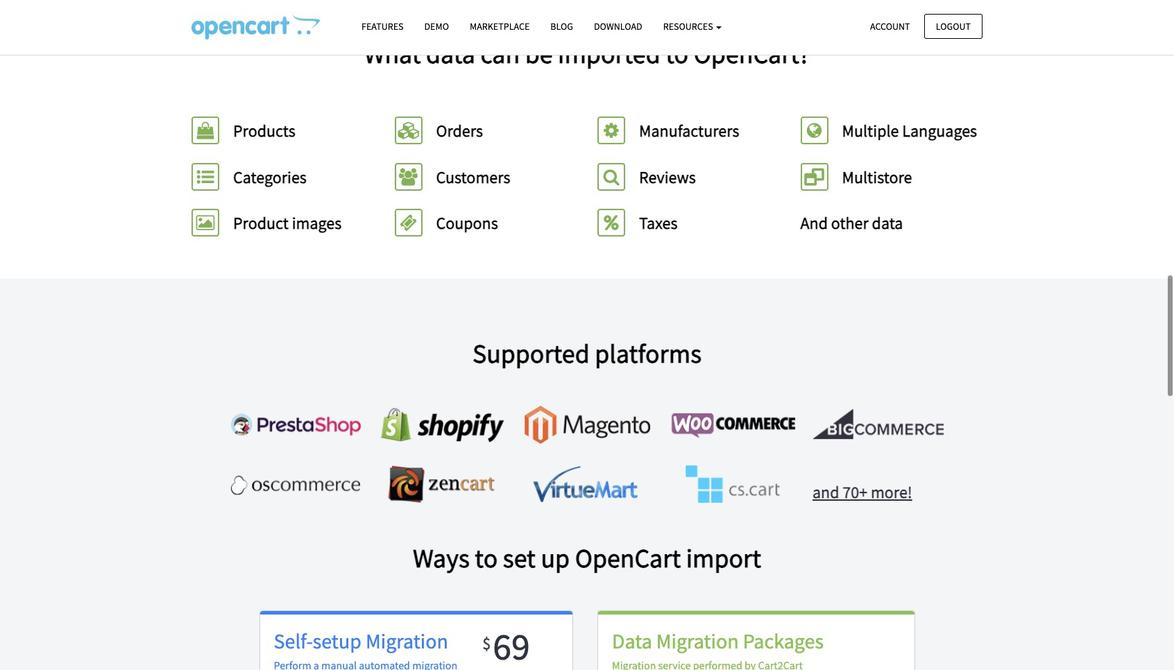 Task type: locate. For each thing, give the bounding box(es) containing it.
1 horizontal spatial data
[[873, 213, 904, 234]]

taxes
[[640, 213, 678, 234]]

categories
[[233, 167, 307, 188]]

cs cart image
[[667, 466, 799, 504]]

supported
[[473, 338, 590, 370]]

be
[[526, 38, 553, 70]]

data
[[426, 38, 476, 70], [873, 213, 904, 234]]

1 horizontal spatial migration
[[657, 629, 739, 655]]

1 migration from the left
[[366, 629, 449, 655]]

presta shop image
[[230, 407, 362, 444]]

multiple languages
[[843, 120, 978, 142]]

opencart - cart2cart migration image
[[192, 15, 320, 40]]

download link
[[584, 15, 653, 39]]

what
[[364, 38, 421, 70]]

to left "set"
[[475, 543, 498, 575]]

1 vertical spatial to
[[475, 543, 498, 575]]

marketplace link
[[460, 15, 541, 39]]

migration
[[366, 629, 449, 655], [657, 629, 739, 655]]

0 horizontal spatial migration
[[366, 629, 449, 655]]

woocommerce image
[[667, 407, 799, 444]]

to
[[666, 38, 689, 70], [475, 543, 498, 575]]

resources
[[664, 20, 716, 33]]

imported
[[558, 38, 661, 70]]

demo link
[[414, 15, 460, 39]]

to down resources
[[666, 38, 689, 70]]

blog link
[[541, 15, 584, 39]]

product images
[[233, 213, 342, 234]]

packages
[[743, 629, 824, 655]]

demo
[[425, 20, 449, 33]]

orders
[[436, 120, 483, 142]]

logout
[[937, 20, 972, 32]]

70+
[[843, 482, 868, 504]]

account
[[871, 20, 911, 32]]

account link
[[859, 14, 923, 39]]

0 horizontal spatial to
[[475, 543, 498, 575]]

0 horizontal spatial data
[[426, 38, 476, 70]]

opencart?
[[694, 38, 811, 70]]

and
[[813, 482, 840, 504]]

data right the other
[[873, 213, 904, 234]]

manufacturers
[[640, 120, 740, 142]]

0 vertical spatial to
[[666, 38, 689, 70]]

up
[[541, 543, 570, 575]]

other
[[832, 213, 869, 234]]

data down demo
[[426, 38, 476, 70]]

blog
[[551, 20, 574, 33]]

1 vertical spatial data
[[873, 213, 904, 234]]

and 70+ more! link
[[813, 482, 913, 504]]

platforms
[[595, 338, 702, 370]]

self-setup migration
[[274, 629, 449, 655]]

bigcommerce image
[[813, 407, 945, 444]]

0 vertical spatial data
[[426, 38, 476, 70]]

languages
[[903, 120, 978, 142]]

$
[[483, 634, 491, 655]]

oscommerce image
[[230, 466, 362, 504]]



Task type: vqa. For each thing, say whether or not it's contained in the screenshot.


Task type: describe. For each thing, give the bounding box(es) containing it.
1 horizontal spatial to
[[666, 38, 689, 70]]

and
[[801, 213, 828, 234]]

ways
[[413, 543, 470, 575]]

and 70+ more!
[[813, 482, 913, 504]]

data
[[612, 629, 653, 655]]

what data can be imported to opencart?
[[364, 38, 811, 70]]

multiple
[[843, 120, 900, 142]]

multistore
[[843, 167, 913, 188]]

customers
[[436, 167, 511, 188]]

images
[[292, 213, 342, 234]]

and other data
[[801, 213, 904, 234]]

zen cart image
[[376, 466, 508, 504]]

shopify image
[[376, 407, 508, 444]]

and other data link
[[801, 213, 983, 234]]

features
[[362, 20, 404, 33]]

opencart
[[575, 543, 681, 575]]

2 migration from the left
[[657, 629, 739, 655]]

can
[[481, 38, 520, 70]]

virtuemart image
[[522, 466, 653, 504]]

reviews
[[640, 167, 696, 188]]

supported platforms
[[473, 338, 702, 370]]

self-
[[274, 629, 313, 655]]

download
[[594, 20, 643, 33]]

logout link
[[925, 14, 983, 39]]

product
[[233, 213, 289, 234]]

ways to set up opencart import
[[413, 543, 762, 575]]

setup
[[313, 629, 362, 655]]

magento image
[[522, 407, 653, 444]]

marketplace
[[470, 20, 530, 33]]

features link
[[351, 15, 414, 39]]

products
[[233, 120, 296, 142]]

resources link
[[653, 15, 733, 39]]

data migration packages
[[612, 629, 824, 655]]

coupons
[[436, 213, 498, 234]]

import
[[687, 543, 762, 575]]

set
[[503, 543, 536, 575]]

more!
[[871, 482, 913, 504]]



